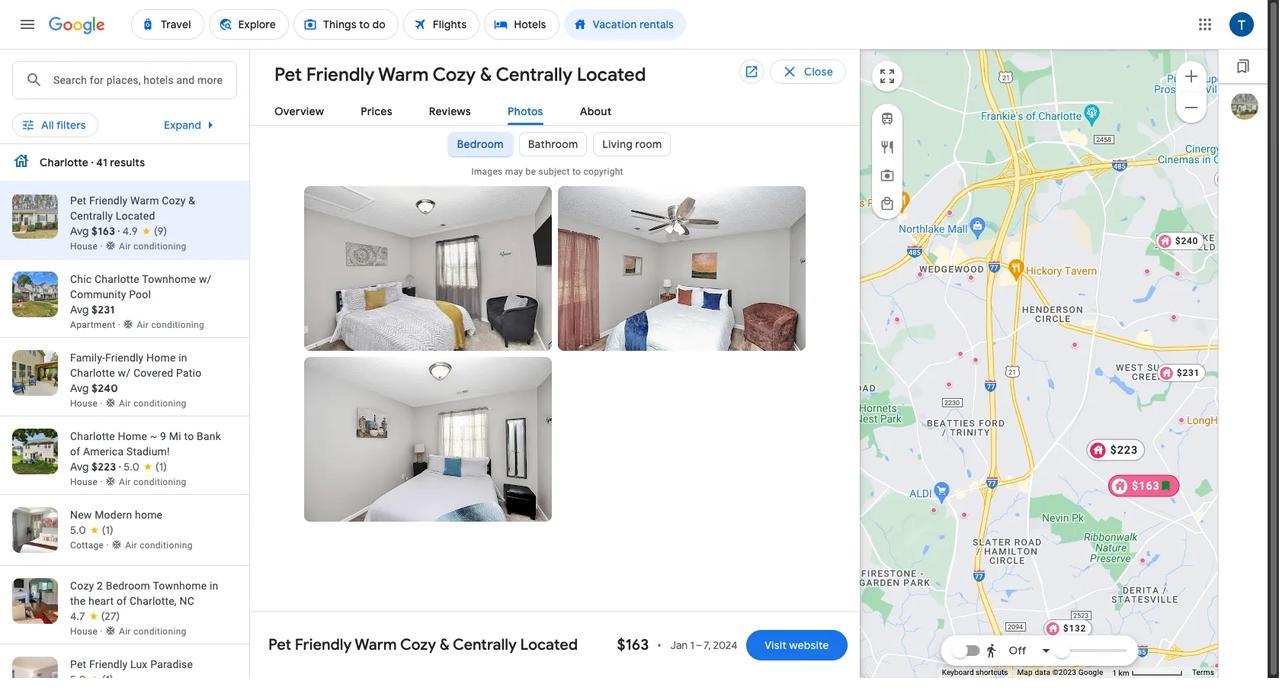 Task type: vqa. For each thing, say whether or not it's contained in the screenshot.
'Add a label'
no



Task type: locate. For each thing, give the bounding box(es) containing it.
air conditioning down 4.9 out of 5 stars from 9 reviews image
[[119, 241, 187, 252]]

keyboard shortcuts
[[943, 668, 1009, 677]]

family-
[[70, 352, 105, 364]]

air down new modern home
[[125, 540, 137, 551]]

1 horizontal spatial (1)
[[102, 523, 114, 537]]

air conditioning
[[119, 241, 187, 252], [137, 320, 204, 330], [119, 398, 187, 409], [119, 477, 187, 487], [125, 540, 193, 551], [119, 626, 187, 637]]

townhome
[[142, 273, 196, 285], [153, 580, 207, 592]]

pet friendly lux paradise
[[70, 658, 193, 670]]

1 horizontal spatial 5.0
[[124, 460, 140, 474]]

(1) down modern
[[102, 523, 114, 537]]

charlotte,
[[130, 595, 177, 607]]

1 vertical spatial ·
[[119, 460, 121, 474]]

sort
[[680, 114, 702, 127]]

4.9 out of 5 stars from 9 reviews image
[[123, 223, 167, 239]]

2 vertical spatial (1)
[[102, 523, 114, 537]]

$240 up 'executive home - versace designer kitchen steam shower master suite' image
[[1176, 235, 1199, 246]]

5 out of 5 stars from 1 reviews image for modern
[[70, 522, 114, 538]]

(1) down stadium!
[[156, 460, 167, 474]]

5.0 down new
[[70, 523, 86, 537]]

friendly inside pet friendly lux paradise link
[[89, 658, 128, 670]]

all inside button
[[41, 118, 54, 132]]

by
[[705, 114, 717, 127]]

rating
[[391, 114, 421, 127]]

0 horizontal spatial 5.0
[[70, 523, 86, 537]]

2 avg from the top
[[70, 303, 89, 317]]

4 house · from the top
[[70, 626, 105, 637]]

1 horizontal spatial in
[[210, 580, 219, 592]]

0 vertical spatial centrally
[[496, 63, 573, 86]]

$231 link
[[1157, 363, 1206, 382]]

filters inside button
[[56, 118, 86, 132]]

1 vertical spatial warm
[[130, 194, 159, 207]]

warm inside pet friendly warm cozy & centrally located avg $163 ·
[[130, 194, 159, 207]]

0 vertical spatial w/
[[199, 273, 212, 285]]

$231 down community on the top of page
[[92, 303, 115, 317]]

0 vertical spatial townhome
[[142, 273, 196, 285]]

$231
[[92, 303, 115, 317], [1177, 367, 1200, 378]]

off button
[[982, 632, 1056, 669]]

1 avg from the top
[[70, 224, 89, 238]]

0 horizontal spatial &
[[189, 194, 195, 207]]

1 horizontal spatial of
[[117, 595, 127, 607]]

1 – 7,
[[691, 638, 711, 652]]

bedroom right 2
[[106, 580, 150, 592]]

avg inside 'chic charlotte townhome w/ community pool avg $231'
[[70, 303, 89, 317]]

house ·
[[70, 241, 105, 252], [70, 398, 105, 409], [70, 477, 105, 487], [70, 626, 105, 637]]

tab list
[[250, 92, 860, 126]]

charlotte up community on the top of page
[[95, 273, 140, 285]]

paradise
[[150, 658, 193, 670]]

2 horizontal spatial $163
[[1132, 479, 1160, 492]]

tab list containing overview
[[250, 92, 860, 126]]

· right the $223
[[119, 460, 121, 474]]

new
[[70, 509, 92, 521]]

0 vertical spatial bedroom
[[457, 137, 504, 151]]

charming ranch in heart of charlotte image
[[1072, 341, 1078, 347]]

air down 'chic charlotte townhome w/ community pool avg $231'
[[137, 320, 149, 330]]

1 horizontal spatial &
[[440, 635, 450, 654]]

1 vertical spatial $163
[[1132, 479, 1160, 492]]

filters for all filters
[[56, 118, 86, 132]]

data
[[1035, 668, 1051, 677]]

townhome inside cozy 2 bedroom townhome in the heart of charlotte, nc
[[153, 580, 207, 592]]

5 out of 5 stars from 1 reviews image up cottage ·
[[70, 522, 114, 538]]

w/
[[199, 273, 212, 285], [118, 367, 131, 379]]

1 horizontal spatial $240
[[1176, 235, 1199, 246]]

air down '4.9'
[[119, 241, 131, 252]]

1 vertical spatial charlotte
[[70, 367, 115, 379]]

1 vertical spatial (1)
[[156, 460, 167, 474]]

2 filters from the top
[[56, 118, 86, 132]]

house · down family-
[[70, 398, 105, 409]]

guest rating
[[357, 114, 421, 127]]

1 vertical spatial 5 out of 5 stars from 1 reviews image
[[70, 522, 114, 538]]

$163 link
[[1109, 474, 1180, 496]]

5 out of 5 stars from 1 reviews image down stadium!
[[124, 459, 167, 474]]

cozy 2 bedroom townhome in the heart of charlotte, nc image
[[1171, 314, 1177, 320], [1171, 314, 1177, 320]]

pet friendly lux paradise image
[[1144, 268, 1151, 274]]

$163 inside map region
[[1132, 479, 1160, 492]]

bank
[[197, 430, 221, 442]]

0 vertical spatial $231
[[92, 303, 115, 317]]

$231 inside map region
[[1177, 367, 1200, 378]]

zoom out map image
[[1183, 98, 1201, 116]]

air conditioning down covered
[[119, 398, 187, 409]]

bedroom down rooms
[[457, 137, 504, 151]]

house · down the $223
[[70, 477, 105, 487]]

0 horizontal spatial (1)
[[89, 114, 101, 127]]

charlotte · 41 results heading
[[40, 153, 145, 172]]

0 horizontal spatial w/
[[118, 367, 131, 379]]

bedroom
[[457, 137, 504, 151], [106, 580, 150, 592]]

a vacation for all - queen city - charlotte, nc image
[[961, 511, 968, 518]]

pet friendly warm cozy & centrally located
[[275, 63, 646, 86], [268, 635, 578, 654]]

townhome up pool in the top of the page
[[142, 273, 196, 285]]

4 avg from the top
[[70, 460, 89, 474]]

0 horizontal spatial bedroom
[[106, 580, 150, 592]]

1 horizontal spatial w/
[[199, 273, 212, 285]]

air conditioning down 'chic charlotte townhome w/ community pool avg $231'
[[137, 320, 204, 330]]

1 horizontal spatial $231
[[1177, 367, 1200, 378]]

1 vertical spatial townhome
[[153, 580, 207, 592]]

$223
[[92, 460, 116, 474]]

w/ inside family-friendly home in charlotte w/ covered patio avg $240
[[118, 367, 131, 379]]

clear image
[[259, 69, 277, 88]]

Check-in text field
[[342, 60, 466, 95]]

Search for places, hotels and more text field
[[53, 62, 236, 98]]

$240 inside map region
[[1176, 235, 1199, 246]]

air
[[119, 241, 131, 252], [137, 320, 149, 330], [119, 398, 131, 409], [119, 477, 131, 487], [125, 540, 137, 551], [119, 626, 131, 637]]

conditioning
[[133, 241, 187, 252], [151, 320, 204, 330], [133, 398, 187, 409], [133, 477, 187, 487], [140, 540, 193, 551], [133, 626, 187, 637]]

$231 inside 'chic charlotte townhome w/ community pool avg $231'
[[92, 303, 115, 317]]

view larger map image
[[879, 67, 897, 85]]

expand button
[[146, 107, 238, 143]]

0 vertical spatial home
[[147, 352, 176, 364]]

reviews
[[429, 104, 471, 118]]

0 vertical spatial 5.0
[[124, 460, 140, 474]]

townhome up nc
[[153, 580, 207, 592]]

1 vertical spatial in
[[210, 580, 219, 592]]

filters for all filters (1)
[[56, 114, 86, 127]]

0 horizontal spatial of
[[70, 445, 80, 458]]

$231 up cozy cove on sugar creek a 2-bedroom dream home is located on an acre of land icon at right
[[1177, 367, 1200, 378]]

home
[[147, 352, 176, 364], [118, 430, 147, 442]]

mi
[[169, 430, 181, 442]]

avg up apartment ·
[[70, 303, 89, 317]]

5 out of 5 stars from 1 reviews image inside pet friendly lux paradise link
[[70, 672, 114, 678]]

1 vertical spatial centrally
[[70, 210, 113, 222]]

northlake gem minutes from uptown image
[[947, 209, 953, 215]]

$163 down the $251
[[1132, 479, 1160, 492]]

$240 down family-
[[92, 381, 118, 395]]

bedroom inside cozy 2 bedroom townhome in the heart of charlotte, nc
[[106, 580, 150, 592]]

warm inside heading
[[378, 63, 429, 86]]

centrally inside heading
[[496, 63, 573, 86]]

★hot tub in uptown w/ king bed  karaoke & games★ image
[[1140, 557, 1146, 563]]

0 vertical spatial pet friendly warm cozy & centrally located
[[275, 63, 646, 86]]

stadium!
[[127, 445, 170, 458]]

in inside cozy 2 bedroom townhome in the heart of charlotte, nc
[[210, 580, 219, 592]]

2 vertical spatial $163
[[617, 635, 649, 654]]

air down (27)
[[119, 626, 131, 637]]

amenities
[[571, 114, 622, 127]]

cozy, boho inspired farmhouse! image
[[946, 381, 952, 387]]

avg up chic
[[70, 224, 89, 238]]

home left "~"
[[118, 430, 147, 442]]

2 horizontal spatial (1)
[[156, 460, 167, 474]]

centrally
[[496, 63, 573, 86], [70, 210, 113, 222], [453, 635, 517, 654]]

conditioning down charlotte,
[[133, 626, 187, 637]]

charming townhome close to uptown ~ free parking image
[[931, 507, 937, 513]]

located inside heading
[[577, 63, 646, 86]]

of inside charlotte home ~ 9 mi to bank of america stadium! avg $223 ·
[[70, 445, 80, 458]]

conditioning down covered
[[133, 398, 187, 409]]

4.7
[[70, 609, 85, 623]]

(1) right all filters
[[89, 114, 101, 127]]

$163 inside pet friendly warm cozy & centrally located avg $163 ·
[[92, 224, 115, 238]]

~
[[150, 430, 157, 442]]

charlotte down family-
[[70, 367, 115, 379]]

5.0 down stadium!
[[124, 460, 140, 474]]

conditioning for new modern home
[[140, 540, 193, 551]]

5.0 for modern's 5 out of 5 stars from 1 reviews image
[[70, 523, 86, 537]]

conditioning for family-friendly home in charlotte w/ covered patio
[[133, 398, 187, 409]]

of up (27)
[[117, 595, 127, 607]]

0 vertical spatial charlotte
[[95, 273, 140, 285]]

$240
[[1176, 235, 1199, 246], [92, 381, 118, 395]]

open in new tab image
[[745, 64, 759, 79]]

air conditioning down 'home'
[[125, 540, 193, 551]]

photos
[[508, 104, 544, 118]]

saved items element
[[1220, 50, 1275, 83]]

lux
[[130, 658, 148, 670]]

1 filters from the top
[[56, 114, 86, 127]]

0 vertical spatial $240
[[1176, 235, 1199, 246]]

0 horizontal spatial $231
[[92, 303, 115, 317]]

warm
[[378, 63, 429, 86], [130, 194, 159, 207], [355, 635, 397, 654]]

1 vertical spatial &
[[189, 194, 195, 207]]

0 vertical spatial in
[[179, 352, 187, 364]]

conditioning for cozy 2 bedroom townhome in the heart of charlotte, nc
[[133, 626, 187, 637]]

2 horizontal spatial &
[[480, 63, 492, 86]]

all filters (1)
[[41, 114, 101, 127]]

gorgeous glam house across from park! 3 bedrooms! image
[[1216, 662, 1222, 669]]

· inside charlotte home ~ 9 mi to bank of america stadium! avg $223 ·
[[119, 460, 121, 474]]

conditioning down 'home'
[[140, 540, 193, 551]]

property type button
[[203, 108, 325, 133]]

1 horizontal spatial $163
[[617, 635, 649, 654]]

$163 left '4.9'
[[92, 224, 115, 238]]

chic charlotte townhome w/ community pool avg $231
[[70, 273, 212, 317]]

1 vertical spatial home
[[118, 430, 147, 442]]

avg down family-
[[70, 381, 89, 395]]

1 all from the top
[[41, 114, 54, 127]]

$163 left •
[[617, 635, 649, 654]]

conditioning down 'chic charlotte townhome w/ community pool avg $231'
[[151, 320, 204, 330]]

0 horizontal spatial $163
[[92, 224, 115, 238]]

1 vertical spatial of
[[117, 595, 127, 607]]

•
[[658, 638, 662, 652]]

air down family-friendly home in charlotte w/ covered patio avg $240
[[119, 398, 131, 409]]

air for new modern home
[[125, 540, 137, 551]]

pet friendly lovely 5/2 minutes from uptown with king bed image
[[944, 643, 950, 649]]

luxury 2 bedroom minutes away from uptown image
[[958, 350, 964, 357]]

0 vertical spatial $163
[[92, 224, 115, 238]]

avg inside family-friendly home in charlotte w/ covered patio avg $240
[[70, 381, 89, 395]]

guest
[[357, 114, 388, 127]]

luxury apt minutes from uptown! image
[[968, 274, 974, 280]]

charlotte
[[95, 273, 140, 285], [70, 367, 115, 379], [70, 430, 115, 442]]

0 vertical spatial &
[[480, 63, 492, 86]]

0 vertical spatial located
[[577, 63, 646, 86]]

0 vertical spatial warm
[[378, 63, 429, 86]]

1 vertical spatial w/
[[118, 367, 131, 379]]

(1)
[[89, 114, 101, 127], [156, 460, 167, 474], [102, 523, 114, 537]]

filters inside "button"
[[56, 114, 86, 127]]

0 vertical spatial 5 out of 5 stars from 1 reviews image
[[124, 459, 167, 474]]

2 vertical spatial warm
[[355, 635, 397, 654]]

pet friendly warm cozy & centrally located avg $163 ·
[[70, 194, 195, 238]]

avg left the $223
[[70, 460, 89, 474]]

0 vertical spatial (1)
[[89, 114, 101, 127]]

home inside family-friendly home in charlotte w/ covered patio avg $240
[[147, 352, 176, 364]]

5 out of 5 stars from 1 reviews image down the pet friendly lux paradise
[[70, 672, 114, 678]]

2 all from the top
[[41, 118, 54, 132]]

of left america
[[70, 445, 80, 458]]

1 house · from the top
[[70, 241, 105, 252]]

0 vertical spatial of
[[70, 445, 80, 458]]

2 vertical spatial charlotte
[[70, 430, 115, 442]]

air up new modern home
[[119, 477, 131, 487]]

1 horizontal spatial bedroom
[[457, 137, 504, 151]]

&
[[480, 63, 492, 86], [189, 194, 195, 207], [440, 635, 450, 654]]

number of travelers. current number of travelers is 3. image
[[644, 69, 663, 87]]

house · down "4.7 out of 5 stars from 27 reviews" 'image'
[[70, 626, 105, 637]]

3 avg from the top
[[70, 381, 89, 395]]

5 out of 5 stars from 1 reviews image
[[124, 459, 167, 474], [70, 522, 114, 538], [70, 672, 114, 678]]

1 vertical spatial $240
[[92, 381, 118, 395]]

keyboard
[[943, 668, 974, 677]]

2 vertical spatial 5 out of 5 stars from 1 reviews image
[[70, 672, 114, 678]]

· left '4.9'
[[118, 224, 120, 238]]

website
[[790, 638, 830, 652]]

1 vertical spatial pet friendly warm cozy & centrally located
[[268, 635, 578, 654]]

keyboard shortcuts button
[[943, 667, 1009, 678]]

sort by button
[[654, 108, 743, 133]]

& inside pet friendly warm cozy & centrally located avg $163 ·
[[189, 194, 195, 207]]

1 vertical spatial located
[[116, 210, 155, 222]]

all inside "button"
[[41, 114, 54, 127]]

charlotte inside family-friendly home in charlotte w/ covered patio avg $240
[[70, 367, 115, 379]]

0 horizontal spatial in
[[179, 352, 187, 364]]

pet
[[275, 63, 302, 86], [70, 194, 86, 207], [268, 635, 292, 654], [70, 658, 86, 670]]

(1) for modern's 5 out of 5 stars from 1 reviews image
[[102, 523, 114, 537]]

jan
[[671, 638, 688, 652]]

to
[[184, 430, 194, 442]]

jan 1 – 7, 2024
[[671, 638, 738, 652]]

of for cozy 2 bedroom townhome in the heart of charlotte, nc
[[117, 595, 127, 607]]

air for chic charlotte townhome w/ community pool
[[137, 320, 149, 330]]

of for charlotte home ~ 9 mi to bank of america stadium! avg $223 ·
[[70, 445, 80, 458]]

cozy
[[433, 63, 476, 86], [162, 194, 186, 207], [70, 580, 94, 592], [400, 635, 436, 654]]

charlotte up america
[[70, 430, 115, 442]]

0 vertical spatial ·
[[118, 224, 120, 238]]

your home in charlotte image
[[894, 316, 900, 322]]

house · up chic
[[70, 241, 105, 252]]

avg inside pet friendly warm cozy & centrally located avg $163 ·
[[70, 224, 89, 238]]

0 horizontal spatial $240
[[92, 381, 118, 395]]

$163
[[92, 224, 115, 238], [1132, 479, 1160, 492], [617, 635, 649, 654]]

1 vertical spatial bedroom
[[106, 580, 150, 592]]

1 vertical spatial 5.0
[[70, 523, 86, 537]]

coastal inspired 4 bedroom home across from park! image
[[1215, 662, 1221, 669]]

of inside cozy 2 bedroom townhome in the heart of charlotte, nc
[[117, 595, 127, 607]]

type
[[276, 114, 299, 127]]

of
[[70, 445, 80, 458], [117, 595, 127, 607]]

1 vertical spatial $231
[[1177, 367, 1200, 378]]

home up covered
[[147, 352, 176, 364]]

air conditioning down charlotte,
[[119, 626, 187, 637]]

visit website
[[765, 638, 830, 652]]

charlotte · 41 results
[[40, 156, 145, 169]]

conditioning down stadium!
[[133, 477, 187, 487]]



Task type: describe. For each thing, give the bounding box(es) containing it.
pet inside pet friendly warm cozy & centrally located avg $163 ·
[[70, 194, 86, 207]]

living
[[603, 137, 633, 151]]

bedroom inside button
[[457, 137, 504, 151]]

5 out of 5 stars from 1 reviews image for friendly
[[70, 672, 114, 678]]

new modern home
[[70, 509, 163, 521]]

patio
[[176, 367, 202, 379]]

zoom in map image
[[1183, 67, 1201, 85]]

$240 link
[[1156, 231, 1205, 250]]

5.0 for top 5 out of 5 stars from 1 reviews image
[[124, 460, 140, 474]]

map data ©2023 google
[[1018, 668, 1104, 677]]

saved items image
[[1236, 59, 1252, 74]]

friendly inside family-friendly home in charlotte w/ covered patio avg $240
[[105, 352, 144, 364]]

all for all filters (1)
[[41, 114, 54, 127]]

photo 1 image
[[304, 186, 552, 351]]

4.7 out of 5 stars from 27 reviews image
[[70, 609, 120, 624]]

$240 inside family-friendly home in charlotte w/ covered patio avg $240
[[92, 381, 118, 395]]

· inside pet friendly warm cozy & centrally located avg $163 ·
[[118, 224, 120, 238]]

1 km
[[1113, 669, 1132, 677]]

family-friendly home in charlotte w/ covered patio avg $240
[[70, 352, 202, 395]]

3 house · from the top
[[70, 477, 105, 487]]

cozy cove on sugar creek a 2-bedroom dream home is located on an acre of land image
[[1179, 417, 1185, 423]]

air conditioning for new modern home
[[125, 540, 193, 551]]

$251 link
[[1087, 439, 1146, 461]]

conditioning down (9)
[[133, 241, 187, 252]]

$132
[[1063, 623, 1087, 633]]

4.9
[[123, 224, 138, 238]]

2 house · from the top
[[70, 398, 105, 409]]

community
[[70, 288, 126, 301]]

2 vertical spatial located
[[521, 635, 578, 654]]

america
[[83, 445, 124, 458]]

charlotte home ~ 9 mi to bank of america stadium! avg $223 ·
[[70, 430, 221, 474]]

bathroom button
[[519, 126, 588, 162]]

property
[[229, 114, 273, 127]]

all for all filters
[[41, 118, 54, 132]]

km
[[1119, 669, 1130, 677]]

1 km button
[[1109, 667, 1188, 678]]

conditioning for chic charlotte townhome w/ community pool
[[151, 320, 204, 330]]

pet friendly warm cozy & centrally located heading
[[262, 61, 646, 87]]

modern scandinavian 4 bedroom home across from park! image
[[1214, 662, 1220, 669]]

off
[[1010, 644, 1027, 657]]

all filters button
[[12, 107, 98, 143]]

air conditioning for cozy 2 bedroom townhome in the heart of charlotte, nc
[[119, 626, 187, 637]]

centrally inside pet friendly warm cozy & centrally located avg $163 ·
[[70, 210, 113, 222]]

located inside pet friendly warm cozy & centrally located avg $163 ·
[[116, 210, 155, 222]]

the
[[70, 595, 86, 607]]

google
[[1079, 668, 1104, 677]]

(9)
[[154, 224, 167, 238]]

room
[[636, 137, 662, 151]]

w/ inside 'chic charlotte townhome w/ community pool avg $231'
[[199, 273, 212, 285]]

all filters (1) button
[[12, 108, 113, 133]]

cozy inside cozy 2 bedroom townhome in the heart of charlotte, nc
[[70, 580, 94, 592]]

new modern home image
[[973, 357, 979, 363]]

charlotte inside 'chic charlotte townhome w/ community pool avg $231'
[[95, 273, 140, 285]]

visit
[[765, 638, 787, 652]]

heart
[[88, 595, 114, 607]]

townhome inside 'chic charlotte townhome w/ community pool avg $231'
[[142, 273, 196, 285]]

air for cozy 2 bedroom townhome in the heart of charlotte, nc
[[119, 626, 131, 637]]

2 vertical spatial centrally
[[453, 635, 517, 654]]

rooms button
[[453, 108, 539, 133]]

map
[[1018, 668, 1033, 677]]

all filters
[[41, 118, 86, 132]]

pool
[[129, 288, 151, 301]]

air conditioning for chic charlotte townhome w/ community pool
[[137, 320, 204, 330]]

guest rating button
[[331, 108, 447, 133]]

photo 3 image
[[304, 357, 552, 522]]

price button
[[119, 108, 197, 133]]

charlotte inside charlotte home ~ 9 mi to bank of america stadium! avg $223 ·
[[70, 430, 115, 442]]

cozy inside heading
[[433, 63, 476, 86]]

results
[[110, 156, 145, 169]]

terms link
[[1193, 668, 1215, 677]]

expand
[[164, 118, 201, 132]]

bedroom button
[[448, 126, 513, 162]]

2024
[[714, 638, 738, 652]]

pet friendly lux paradise link
[[0, 645, 249, 678]]

& inside heading
[[480, 63, 492, 86]]

friendly inside pet friendly warm cozy & centrally located avg $163 ·
[[89, 194, 128, 207]]

air conditioning for family-friendly home in charlotte w/ covered patio
[[119, 398, 187, 409]]

close
[[805, 65, 834, 79]]

close button
[[770, 59, 847, 84]]

$132 link
[[1044, 619, 1093, 637]]

friendly inside the pet friendly warm cozy & centrally located heading
[[306, 63, 375, 86]]

2
[[97, 580, 103, 592]]

$251
[[1111, 443, 1138, 456]]

1
[[1113, 669, 1117, 677]]

in inside family-friendly home in charlotte w/ covered patio avg $240
[[179, 352, 187, 364]]

a sweet stay image
[[917, 271, 923, 277]]

map region
[[746, 40, 1280, 678]]

home inside charlotte home ~ 9 mi to bank of america stadium! avg $223 ·
[[118, 430, 147, 442]]

cottage ·
[[70, 540, 112, 551]]

(27)
[[101, 609, 120, 623]]

cozy 2 bedroom townhome in the heart of charlotte, nc
[[70, 580, 219, 607]]

air for family-friendly home in charlotte w/ covered patio
[[119, 398, 131, 409]]

cozy inside pet friendly warm cozy & centrally located avg $163 ·
[[162, 194, 186, 207]]

price
[[145, 114, 171, 127]]

terms
[[1193, 668, 1215, 677]]

2 vertical spatial &
[[440, 635, 450, 654]]

chic
[[70, 273, 92, 285]]

main menu image
[[18, 15, 37, 34]]

modern
[[95, 509, 132, 521]]

overview
[[275, 104, 324, 118]]

9
[[160, 430, 166, 442]]

covered
[[133, 367, 173, 379]]

air conditioning down stadium!
[[119, 477, 187, 487]]

(1) inside "button"
[[89, 114, 101, 127]]

pet inside heading
[[275, 63, 302, 86]]

filters form
[[12, 49, 743, 154]]

sort by
[[680, 114, 717, 127]]

apartment ·
[[70, 320, 123, 330]]

nc
[[180, 595, 194, 607]]

photo 2 image
[[558, 186, 806, 351]]

(1) for top 5 out of 5 stars from 1 reviews image
[[156, 460, 167, 474]]

living room button
[[594, 126, 672, 162]]

shortcuts
[[976, 668, 1009, 677]]

about
[[580, 104, 612, 118]]

pet friendly warm cozy & centrally located inside the pet friendly warm cozy & centrally located heading
[[275, 63, 646, 86]]

Check-out text field
[[490, 60, 616, 95]]

executive home - versace designer kitchen steam shower master suite image
[[1175, 270, 1181, 276]]

©2023
[[1053, 668, 1077, 677]]

living room
[[603, 137, 662, 151]]

bathroom
[[528, 137, 578, 151]]

prices
[[361, 104, 393, 118]]

rooms
[[479, 114, 513, 127]]

avg inside charlotte home ~ 9 mi to bank of america stadium! avg $223 ·
[[70, 460, 89, 474]]

home
[[135, 509, 163, 521]]

amenities button
[[545, 108, 648, 133]]



